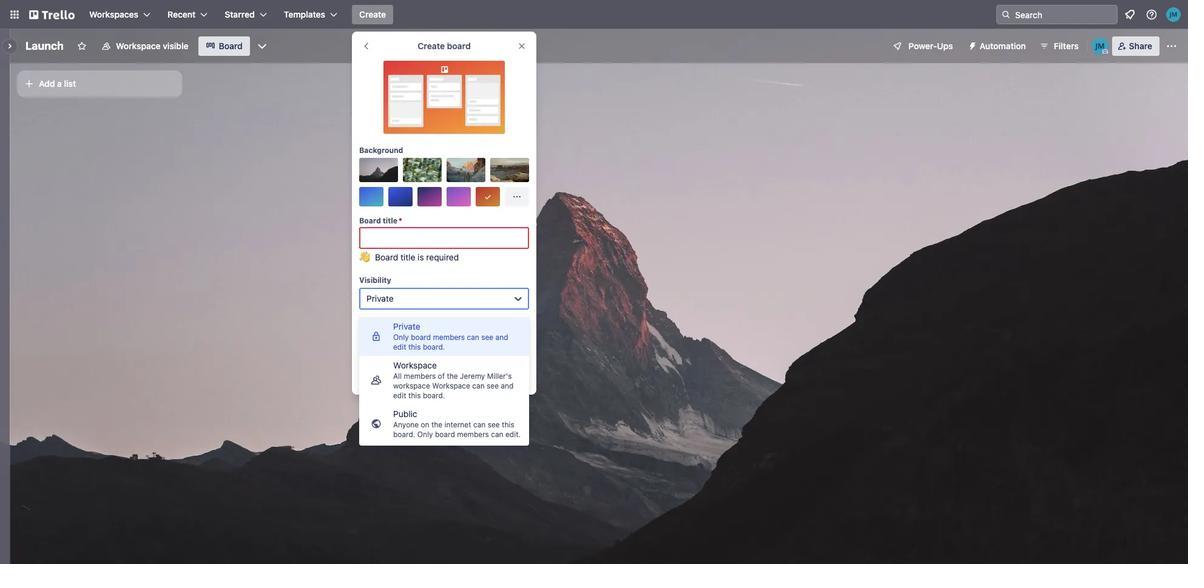 Task type: vqa. For each thing, say whether or not it's contained in the screenshot.
template on the bottom of the page
yes



Task type: locate. For each thing, give the bounding box(es) containing it.
see inside public anyone on the internet can see this board. only board members can edit.
[[488, 420, 500, 429]]

0 vertical spatial create button
[[352, 5, 394, 24]]

automation button
[[963, 36, 1034, 56]]

board title *
[[359, 216, 402, 225]]

board right 👋
[[375, 252, 398, 262]]

using
[[370, 368, 389, 377]]

jeremy
[[460, 372, 485, 381]]

on
[[421, 420, 430, 429]]

service
[[450, 378, 476, 387]]

and down images
[[403, 378, 416, 387]]

workspace down start
[[393, 360, 437, 370]]

the
[[447, 372, 458, 381], [432, 420, 443, 429]]

0 vertical spatial board
[[447, 41, 471, 51]]

and inside "private only board members can see and edit this board."
[[496, 333, 509, 342]]

2 vertical spatial workspace
[[432, 381, 471, 390]]

workspaces button
[[82, 5, 158, 24]]

search image
[[1002, 10, 1012, 19]]

board left *
[[359, 216, 381, 225]]

this inside public anyone on the internet can see this board. only board members can edit.
[[502, 420, 515, 429]]

customize views image
[[256, 40, 268, 52]]

can up the template
[[467, 333, 480, 342]]

see right internet
[[488, 420, 500, 429]]

0 horizontal spatial a
[[57, 78, 62, 89]]

star or unstar board image
[[77, 41, 87, 51]]

and
[[496, 333, 509, 342], [403, 378, 416, 387], [501, 381, 514, 390]]

start
[[403, 348, 422, 358]]

private down the visibility
[[367, 293, 394, 304]]

a
[[57, 78, 62, 89], [444, 348, 449, 358]]

can left edit.
[[491, 430, 504, 439]]

this left "with"
[[409, 342, 421, 352]]

by
[[359, 368, 368, 377]]

title left *
[[383, 216, 398, 225]]

board. inside workspace all members of the jeremy miller's workspace workspace can see and edit this board.
[[423, 391, 445, 400]]

👋
[[359, 252, 370, 262]]

a right "with"
[[444, 348, 449, 358]]

of inside workspace all members of the jeremy miller's workspace workspace can see and edit this board.
[[438, 372, 445, 381]]

terms
[[418, 378, 439, 387]]

0 vertical spatial create
[[359, 9, 386, 19]]

workspaces
[[89, 9, 138, 19]]

create button
[[352, 5, 394, 24], [359, 319, 529, 339]]

1 vertical spatial board
[[411, 333, 431, 342]]

0 horizontal spatial title
[[383, 216, 398, 225]]

edit.
[[506, 430, 521, 439]]

power-
[[909, 41, 938, 51]]

edit down workspace
[[393, 391, 407, 400]]

internet
[[445, 420, 472, 429]]

workspace
[[116, 41, 161, 51], [393, 360, 437, 370], [432, 381, 471, 390]]

1 vertical spatial the
[[432, 420, 443, 429]]

this inside workspace all members of the jeremy miller's workspace workspace can see and edit this board.
[[409, 391, 421, 400]]

create button up return to previous screen image
[[352, 5, 394, 24]]

1 vertical spatial board
[[359, 216, 381, 225]]

2 vertical spatial create
[[431, 324, 458, 334]]

0 vertical spatial board
[[219, 41, 243, 51]]

members
[[433, 333, 465, 342], [404, 372, 436, 381], [457, 430, 489, 439]]

board for board title *
[[359, 216, 381, 225]]

edit up images
[[393, 342, 407, 352]]

1 vertical spatial only
[[418, 430, 433, 439]]

2 vertical spatial see
[[488, 420, 500, 429]]

private
[[367, 293, 394, 304], [393, 321, 421, 332]]

can inside workspace all members of the jeremy miller's workspace workspace can see and edit this board.
[[473, 381, 485, 390]]

1 vertical spatial title
[[401, 252, 416, 262]]

0 vertical spatial this
[[409, 342, 421, 352]]

see down the miller's
[[487, 381, 499, 390]]

1 vertical spatial workspace
[[393, 360, 437, 370]]

workspace inside button
[[116, 41, 161, 51]]

edit inside "private only board members can see and edit this board."
[[393, 342, 407, 352]]

1 vertical spatial board.
[[423, 391, 445, 400]]

return to previous screen image
[[362, 41, 372, 51]]

board. down anyone
[[393, 430, 416, 439]]

1 vertical spatial this
[[409, 391, 421, 400]]

share button
[[1113, 36, 1160, 56]]

0 vertical spatial edit
[[393, 342, 407, 352]]

starred
[[225, 9, 255, 19]]

of for license
[[441, 378, 448, 387]]

workspace for visible
[[116, 41, 161, 51]]

filters button
[[1036, 36, 1083, 56]]

0 vertical spatial see
[[482, 333, 494, 342]]

all
[[393, 372, 402, 381]]

2 vertical spatial board
[[435, 430, 455, 439]]

members inside workspace all members of the jeremy miller's workspace workspace can see and edit this board.
[[404, 372, 436, 381]]

see up the template
[[482, 333, 494, 342]]

1 vertical spatial a
[[444, 348, 449, 358]]

workspace down workspaces dropdown button at left top
[[116, 41, 161, 51]]

start with a template
[[403, 348, 486, 358]]

0 vertical spatial workspace
[[116, 41, 161, 51]]

share
[[1130, 41, 1153, 51]]

0 vertical spatial the
[[447, 372, 458, 381]]

create button up start with a template
[[359, 319, 529, 339]]

and up agree
[[496, 333, 509, 342]]

can down jeremy
[[473, 381, 485, 390]]

1 horizontal spatial the
[[447, 372, 458, 381]]

agree
[[486, 368, 505, 377]]

filters
[[1055, 41, 1079, 51]]

this up edit.
[[502, 420, 515, 429]]

board
[[447, 41, 471, 51], [411, 333, 431, 342], [435, 430, 455, 439]]

unsplash,
[[435, 368, 469, 377]]

templates button
[[277, 5, 345, 24]]

edit inside workspace all members of the jeremy miller's workspace workspace can see and edit this board.
[[393, 391, 407, 400]]

members up start with a template
[[433, 333, 465, 342]]

0 horizontal spatial only
[[393, 333, 409, 342]]

only inside public anyone on the internet can see this board. only board members can edit.
[[418, 430, 433, 439]]

0 notifications image
[[1123, 7, 1138, 22]]

2 vertical spatial members
[[457, 430, 489, 439]]

and down the miller's
[[501, 381, 514, 390]]

you
[[472, 368, 484, 377]]

only
[[393, 333, 409, 342], [418, 430, 433, 439]]

2 vertical spatial this
[[502, 420, 515, 429]]

of
[[438, 372, 445, 381], [441, 378, 448, 387]]

workspace visible
[[116, 41, 189, 51]]

1 vertical spatial see
[[487, 381, 499, 390]]

🍑 image
[[483, 192, 493, 202]]

add a list
[[39, 78, 76, 89]]

1 horizontal spatial title
[[401, 252, 416, 262]]

from
[[417, 368, 433, 377]]

1 vertical spatial private
[[393, 321, 421, 332]]

a left list
[[57, 78, 62, 89]]

create inside primary element
[[359, 9, 386, 19]]

0 horizontal spatial the
[[432, 420, 443, 429]]

starred button
[[218, 5, 274, 24]]

power-ups
[[909, 41, 954, 51]]

jeremy miller (jeremymiller198) image
[[1092, 38, 1109, 55]]

this
[[409, 342, 421, 352], [409, 391, 421, 400], [502, 420, 515, 429]]

0 vertical spatial only
[[393, 333, 409, 342]]

public
[[393, 409, 417, 419]]

only down on
[[418, 430, 433, 439]]

0 vertical spatial board.
[[423, 342, 445, 352]]

private up start
[[393, 321, 421, 332]]

primary element
[[0, 0, 1189, 29]]

license
[[377, 378, 401, 387]]

board. inside public anyone on the internet can see this board. only board members can edit.
[[393, 430, 416, 439]]

1 edit from the top
[[393, 342, 407, 352]]

workspace down unsplash,
[[432, 381, 471, 390]]

2 edit from the top
[[393, 391, 407, 400]]

board. right start
[[423, 342, 445, 352]]

1 vertical spatial members
[[404, 372, 436, 381]]

the inside workspace all members of the jeremy miller's workspace workspace can see and edit this board.
[[447, 372, 458, 381]]

this down workspace
[[409, 391, 421, 400]]

board left the 'customize views' image
[[219, 41, 243, 51]]

members down internet
[[457, 430, 489, 439]]

0 vertical spatial private
[[367, 293, 394, 304]]

2 vertical spatial board.
[[393, 430, 416, 439]]

0 vertical spatial members
[[433, 333, 465, 342]]

see
[[482, 333, 494, 342], [487, 381, 499, 390], [488, 420, 500, 429]]

board
[[219, 41, 243, 51], [359, 216, 381, 225], [375, 252, 398, 262]]

👋 board title is required
[[359, 252, 459, 262]]

1 vertical spatial create
[[418, 41, 445, 51]]

recent button
[[160, 5, 215, 24]]

board.
[[423, 342, 445, 352], [423, 391, 445, 400], [393, 430, 416, 439]]

jeremy miller (jeremymiller198) image
[[1167, 7, 1182, 22]]

board. down terms
[[423, 391, 445, 400]]

None text field
[[359, 227, 529, 249]]

edit
[[393, 342, 407, 352], [393, 391, 407, 400]]

by using images from unsplash, you agree to their
[[359, 368, 514, 387]]

create
[[359, 9, 386, 19], [418, 41, 445, 51], [431, 324, 458, 334]]

1 vertical spatial edit
[[393, 391, 407, 400]]

private inside "private only board members can see and edit this board."
[[393, 321, 421, 332]]

can
[[467, 333, 480, 342], [473, 381, 485, 390], [474, 420, 486, 429], [491, 430, 504, 439]]

1 horizontal spatial only
[[418, 430, 433, 439]]

automation
[[980, 41, 1027, 51]]

title
[[383, 216, 398, 225], [401, 252, 416, 262]]

only up start
[[393, 333, 409, 342]]

members up workspace
[[404, 372, 436, 381]]

title left the is
[[401, 252, 416, 262]]



Task type: describe. For each thing, give the bounding box(es) containing it.
0 vertical spatial title
[[383, 216, 398, 225]]

can right internet
[[474, 420, 486, 429]]

board link
[[198, 36, 250, 56]]

create button inside primary element
[[352, 5, 394, 24]]

can inside "private only board members can see and edit this board."
[[467, 333, 480, 342]]

workspace all members of the jeremy miller's workspace workspace can see and edit this board.
[[393, 360, 514, 400]]

power-ups button
[[885, 36, 961, 56]]

workspace for all
[[393, 360, 437, 370]]

show menu image
[[1166, 40, 1179, 52]]

miller's
[[487, 372, 512, 381]]

see inside "private only board members can see and edit this board."
[[482, 333, 494, 342]]

templates
[[284, 9, 325, 19]]

with
[[425, 348, 442, 358]]

this member is an admin of this board. image
[[1103, 49, 1109, 55]]

visible
[[163, 41, 189, 51]]

is
[[418, 252, 424, 262]]

launch
[[26, 39, 64, 52]]

template
[[451, 348, 486, 358]]

*
[[399, 216, 402, 225]]

open information menu image
[[1146, 9, 1158, 21]]

only inside "private only board members can see and edit this board."
[[393, 333, 409, 342]]

1 vertical spatial create button
[[359, 319, 529, 339]]

members inside public anyone on the internet can see this board. only board members can edit.
[[457, 430, 489, 439]]

add
[[39, 78, 55, 89]]

the inside public anyone on the internet can see this board. only board members can edit.
[[432, 420, 443, 429]]

required
[[426, 252, 459, 262]]

private only board members can see and edit this board.
[[393, 321, 509, 352]]

their
[[359, 378, 375, 387]]

switch to… image
[[9, 9, 21, 21]]

add a list button
[[17, 70, 182, 97]]

see inside workspace all members of the jeremy miller's workspace workspace can see and edit this board.
[[487, 381, 499, 390]]

of for workspace
[[438, 372, 445, 381]]

wave image
[[359, 251, 370, 268]]

back to home image
[[29, 5, 75, 24]]

workspace
[[393, 381, 430, 390]]

recent
[[168, 9, 196, 19]]

list
[[64, 78, 76, 89]]

1 horizontal spatial a
[[444, 348, 449, 358]]

background
[[359, 146, 403, 155]]

board inside public anyone on the internet can see this board. only board members can edit.
[[435, 430, 455, 439]]

terms of service link
[[418, 378, 476, 387]]

2 vertical spatial board
[[375, 252, 398, 262]]

images
[[391, 368, 415, 377]]

create board
[[418, 41, 471, 51]]

members inside "private only board members can see and edit this board."
[[433, 333, 465, 342]]

private for private only board members can see and edit this board.
[[393, 321, 421, 332]]

workspace visible button
[[94, 36, 196, 56]]

private for private
[[367, 293, 394, 304]]

start with a template button
[[359, 344, 529, 363]]

public anyone on the internet can see this board. only board members can edit.
[[393, 409, 521, 439]]

license and terms of service
[[377, 378, 476, 387]]

board inside "private only board members can see and edit this board."
[[411, 333, 431, 342]]

background element
[[359, 158, 529, 206]]

board. inside "private only board members can see and edit this board."
[[423, 342, 445, 352]]

and inside workspace all members of the jeremy miller's workspace workspace can see and edit this board.
[[501, 381, 514, 390]]

license link
[[377, 378, 401, 387]]

to
[[507, 368, 514, 377]]

close popover image
[[517, 41, 527, 51]]

ups
[[938, 41, 954, 51]]

Search field
[[1012, 5, 1118, 24]]

board for board
[[219, 41, 243, 51]]

sm image
[[963, 36, 980, 53]]

visibility
[[359, 276, 391, 285]]

this inside "private only board members can see and edit this board."
[[409, 342, 421, 352]]

anyone
[[393, 420, 419, 429]]

0 vertical spatial a
[[57, 78, 62, 89]]

Board name text field
[[19, 36, 70, 56]]



